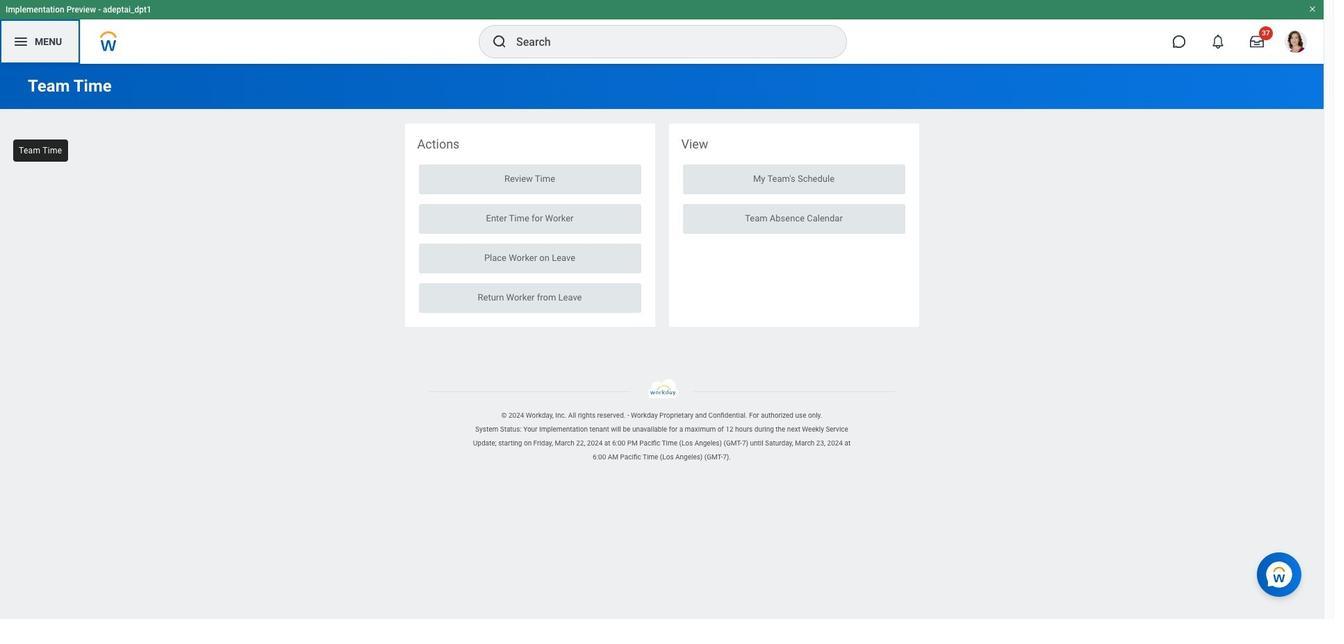 Task type: locate. For each thing, give the bounding box(es) containing it.
inbox large image
[[1250, 35, 1264, 49]]

Search Workday  search field
[[516, 26, 818, 57]]

close environment banner image
[[1308, 5, 1317, 13]]

footer
[[0, 379, 1324, 465]]

banner
[[0, 0, 1324, 64]]

main content
[[0, 64, 1324, 357]]

notifications large image
[[1211, 35, 1225, 49]]

profile logan mcneil image
[[1285, 31, 1307, 56]]



Task type: vqa. For each thing, say whether or not it's contained in the screenshot.
READING PANE region
no



Task type: describe. For each thing, give the bounding box(es) containing it.
search image
[[491, 33, 508, 50]]

justify image
[[13, 33, 29, 50]]



